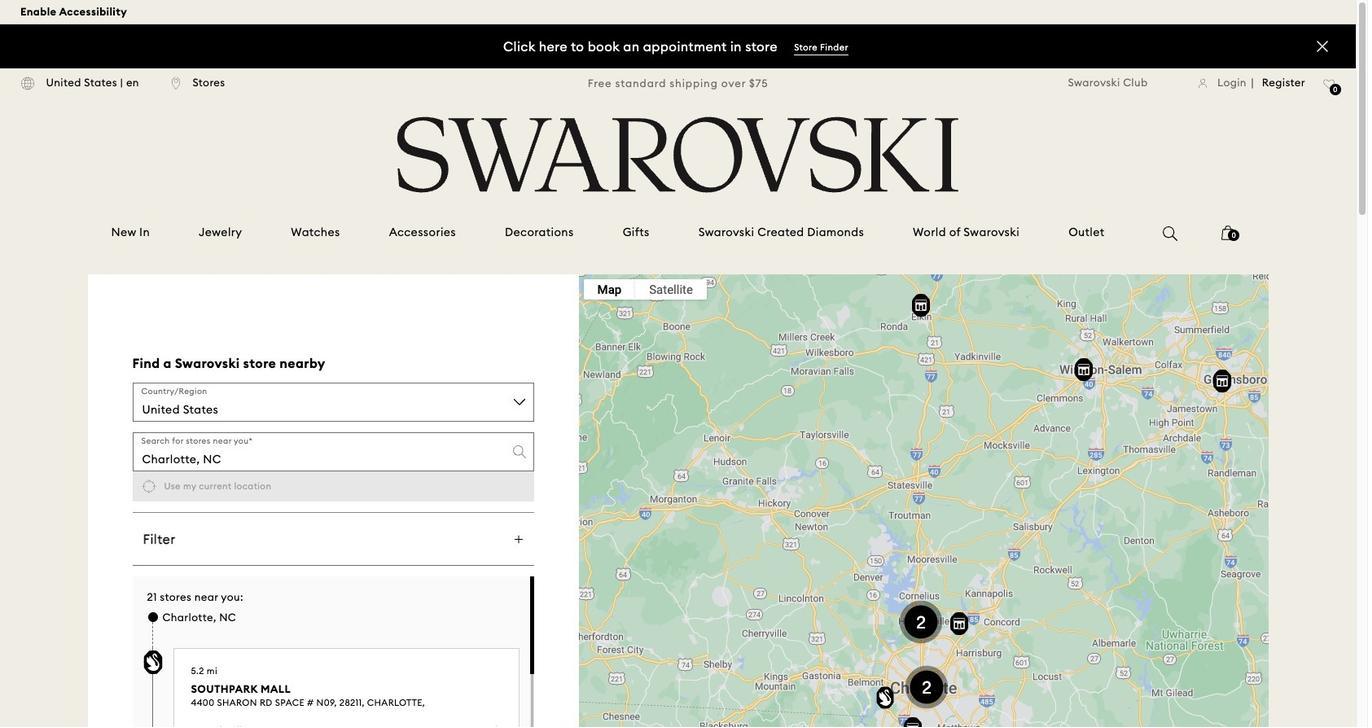 Task type: describe. For each thing, give the bounding box(es) containing it.
0 vertical spatial 2 image
[[893, 594, 950, 651]]

left-locator image image
[[172, 76, 181, 90]]

arrow icon image
[[514, 535, 523, 544]]

left-wishlist image image
[[1324, 79, 1336, 90]]

country-selector image image
[[20, 76, 34, 90]]

swan image
[[143, 651, 163, 675]]

Search for stores near you* text field
[[132, 433, 534, 472]]

map region
[[502, 187, 1336, 727]]

my location image
[[141, 479, 157, 495]]

1 vertical spatial 2 image
[[899, 659, 956, 716]]



Task type: locate. For each thing, give the bounding box(es) containing it.
menu bar
[[584, 279, 707, 300]]

left login image
[[1199, 78, 1208, 89]]

2 image
[[893, 594, 950, 651], [899, 659, 956, 716]]

search image image
[[1164, 226, 1178, 241]]

swarovski image
[[392, 116, 965, 193]]

cart-mobile image image
[[1222, 226, 1235, 240]]

region
[[132, 566, 534, 566]]

Country/Region text field
[[132, 383, 534, 422]]



Task type: vqa. For each thing, say whether or not it's contained in the screenshot.
cart-mobile image
yes



